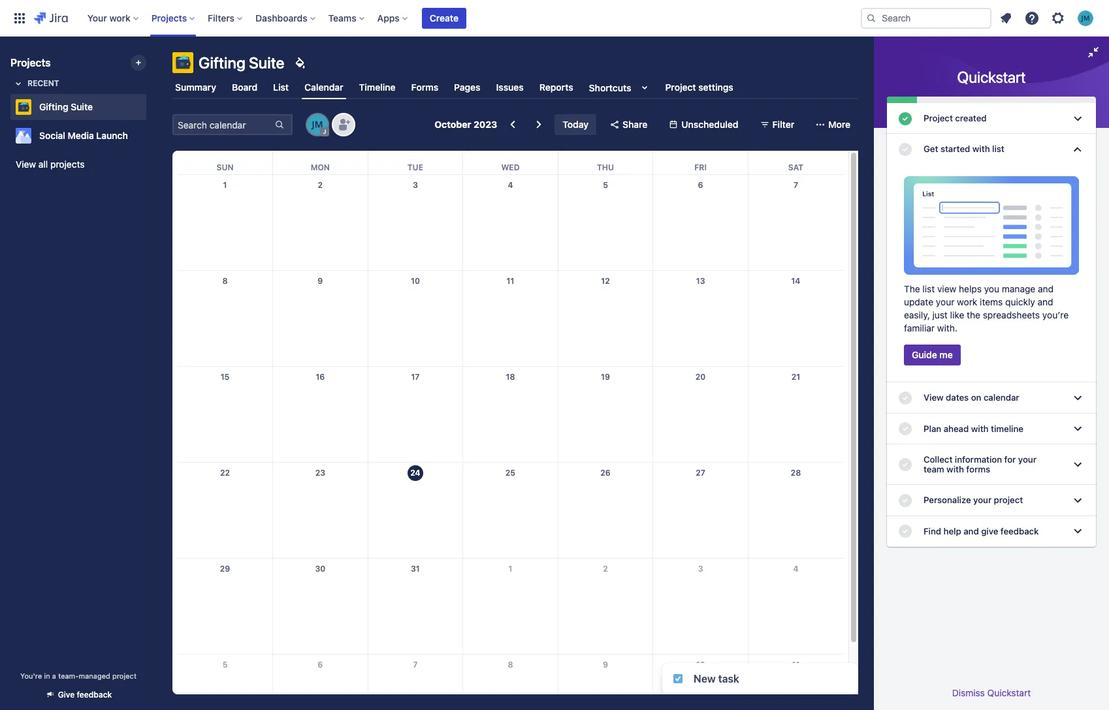 Task type: describe. For each thing, give the bounding box(es) containing it.
row containing sun
[[178, 151, 843, 175]]

1 vertical spatial 2 link
[[595, 559, 616, 580]]

2023
[[474, 119, 497, 130]]

0 vertical spatial quickstart
[[958, 68, 1026, 86]]

unscheduled image
[[669, 120, 679, 130]]

unscheduled button
[[661, 114, 746, 135]]

unscheduled
[[682, 119, 739, 130]]

project settings
[[665, 82, 734, 93]]

1 for left 1 link
[[223, 180, 227, 190]]

the list view helps you manage and update your work items quickly and easily, just like the spreadsheets you're familiar with.
[[904, 284, 1069, 334]]

you're
[[1043, 310, 1069, 321]]

in
[[44, 672, 50, 681]]

0 horizontal spatial gifting
[[39, 101, 68, 112]]

22 link
[[215, 463, 236, 484]]

timeline link
[[356, 76, 398, 99]]

projects inside popup button
[[151, 12, 187, 23]]

apps button
[[374, 8, 413, 28]]

row containing 1
[[178, 175, 843, 271]]

with.
[[937, 323, 958, 334]]

20 link
[[690, 367, 711, 388]]

0 vertical spatial 7 link
[[786, 175, 807, 196]]

chevron image for plan ahead with timeline
[[1070, 422, 1086, 437]]

25 link
[[500, 463, 521, 484]]

next month image
[[531, 117, 547, 133]]

projects button
[[147, 8, 200, 28]]

project created button
[[887, 103, 1096, 134]]

calendar
[[305, 82, 343, 93]]

filter button
[[752, 114, 802, 135]]

1 vertical spatial 8 link
[[500, 655, 521, 676]]

search image
[[866, 13, 877, 23]]

created
[[955, 113, 987, 123]]

project inside dropdown button
[[994, 495, 1023, 506]]

0 vertical spatial 4
[[508, 180, 513, 190]]

your inside collect information for your team with forms
[[1018, 455, 1037, 465]]

0 vertical spatial 8
[[222, 277, 228, 286]]

view all projects link
[[10, 153, 146, 176]]

22
[[220, 469, 230, 478]]

forms
[[967, 465, 991, 475]]

helps
[[959, 284, 982, 295]]

like
[[950, 310, 965, 321]]

list inside dropdown button
[[993, 144, 1005, 154]]

tue
[[408, 163, 423, 172]]

1 vertical spatial 5 link
[[215, 655, 236, 676]]

row containing 8
[[178, 271, 843, 367]]

give
[[58, 691, 75, 700]]

forms link
[[409, 76, 441, 99]]

team-
[[58, 672, 79, 681]]

social
[[39, 130, 65, 141]]

23 link
[[310, 463, 331, 484]]

add people image
[[336, 117, 352, 133]]

5 for 5 link to the top
[[603, 180, 608, 190]]

view for view dates on calendar
[[924, 393, 944, 403]]

new task
[[694, 674, 740, 685]]

26
[[601, 469, 611, 478]]

project for project created
[[924, 113, 953, 123]]

personalize your project button
[[887, 486, 1096, 517]]

your
[[87, 12, 107, 23]]

social media launch
[[39, 130, 128, 141]]

9 for top "9" link
[[318, 277, 323, 286]]

0 horizontal spatial gifting suite
[[39, 101, 93, 112]]

1 for the bottommost 1 link
[[509, 565, 513, 574]]

list inside the list view helps you manage and update your work items quickly and easily, just like the spreadsheets you're familiar with.
[[923, 284, 935, 295]]

0 vertical spatial 8 link
[[215, 271, 236, 292]]

with inside collect information for your team with forms
[[947, 465, 964, 475]]

your work button
[[83, 8, 144, 28]]

filter
[[773, 119, 795, 130]]

0 horizontal spatial 3 link
[[405, 175, 426, 196]]

0 vertical spatial 2
[[318, 180, 323, 190]]

summary
[[175, 82, 216, 93]]

1 horizontal spatial 9 link
[[595, 655, 616, 676]]

managed
[[79, 672, 110, 681]]

sidebar navigation image
[[142, 52, 171, 78]]

gifting suite link
[[10, 94, 141, 120]]

pages link
[[452, 76, 483, 99]]

1 vertical spatial quickstart
[[988, 688, 1031, 699]]

chevron image
[[1070, 493, 1086, 509]]

your work
[[87, 12, 130, 23]]

ahead
[[944, 424, 969, 434]]

10 for left 10 link
[[411, 277, 420, 286]]

0 horizontal spatial 4 link
[[500, 175, 521, 196]]

0 horizontal spatial 10 link
[[405, 271, 426, 292]]

you
[[984, 284, 1000, 295]]

1 horizontal spatial 2
[[603, 565, 608, 574]]

work inside popup button
[[109, 12, 130, 23]]

spreadsheets
[[983, 310, 1040, 321]]

wed
[[501, 163, 520, 172]]

with for started
[[973, 144, 990, 154]]

guide
[[912, 350, 937, 361]]

board link
[[229, 76, 260, 99]]

1 horizontal spatial 8
[[508, 660, 513, 670]]

5 for bottom 5 link
[[223, 660, 228, 670]]

view dates on calendar
[[924, 393, 1020, 403]]

add to starred image
[[142, 99, 158, 115]]

primary element
[[8, 0, 861, 36]]

1 horizontal spatial 7
[[794, 180, 798, 190]]

1 vertical spatial 11 link
[[786, 655, 807, 676]]

get
[[924, 144, 939, 154]]

jeremy miller image
[[307, 114, 328, 135]]

and inside find help and give feedback dropdown button
[[964, 526, 979, 537]]

1 horizontal spatial 10 link
[[690, 655, 711, 676]]

summary link
[[172, 76, 219, 99]]

wed link
[[499, 151, 522, 174]]

0 vertical spatial 9 link
[[310, 271, 331, 292]]

sat link
[[786, 151, 806, 174]]

checked image for get
[[898, 142, 913, 157]]

set background color image
[[292, 55, 308, 71]]

collapse recent projects image
[[10, 76, 26, 91]]

timeline
[[991, 424, 1024, 434]]

Search field
[[861, 8, 992, 28]]

chevron image for collect information for your team with forms
[[1070, 457, 1086, 473]]

guide me button
[[904, 345, 961, 366]]

17
[[411, 373, 420, 382]]

teams button
[[324, 8, 370, 28]]

quickly
[[1006, 297, 1035, 308]]

shortcuts button
[[587, 76, 655, 99]]

settings image
[[1051, 10, 1066, 26]]

1 vertical spatial 6 link
[[310, 655, 331, 676]]

collect information for your team with forms button
[[887, 445, 1096, 486]]

3 for the leftmost 3 link
[[413, 180, 418, 190]]

0 horizontal spatial 1 link
[[215, 175, 236, 196]]

0 vertical spatial 11 link
[[500, 271, 521, 292]]

1 vertical spatial 7
[[413, 660, 418, 670]]

your inside personalize your project dropdown button
[[974, 495, 992, 506]]

you're in a team-managed project
[[20, 672, 137, 681]]

help image
[[1024, 10, 1040, 26]]

apps
[[377, 12, 400, 23]]

thu
[[597, 163, 614, 172]]

19
[[601, 373, 610, 382]]

0 horizontal spatial 2 link
[[310, 175, 331, 196]]

easily,
[[904, 310, 930, 321]]

give
[[981, 526, 999, 537]]

30 link
[[310, 559, 331, 580]]

chevron image for find help and give feedback
[[1070, 524, 1086, 540]]

checked image for find
[[898, 524, 913, 540]]

share
[[623, 119, 648, 130]]

teams
[[328, 12, 357, 23]]

26 link
[[595, 463, 616, 484]]

filters button
[[204, 8, 248, 28]]

project for project settings
[[665, 82, 696, 93]]

12 link
[[595, 271, 616, 292]]



Task type: locate. For each thing, give the bounding box(es) containing it.
0 vertical spatial and
[[1038, 284, 1054, 295]]

the
[[967, 310, 981, 321]]

work down helps
[[957, 297, 978, 308]]

1 horizontal spatial project
[[994, 495, 1023, 506]]

1 chevron image from the top
[[1070, 111, 1086, 126]]

6 chevron image from the top
[[1070, 524, 1086, 540]]

all
[[38, 159, 48, 170]]

0 horizontal spatial 5 link
[[215, 655, 236, 676]]

0 vertical spatial checked image
[[898, 142, 913, 157]]

4
[[508, 180, 513, 190], [793, 565, 799, 574]]

row containing 15
[[178, 367, 843, 463]]

projects up recent
[[10, 57, 51, 69]]

0 vertical spatial 5
[[603, 180, 608, 190]]

0 vertical spatial 7
[[794, 180, 798, 190]]

social media launch link
[[10, 123, 141, 149]]

list link
[[271, 76, 291, 99]]

suite
[[249, 54, 285, 72], [71, 101, 93, 112]]

11 for the top 11 link
[[507, 277, 514, 286]]

1 vertical spatial 7 link
[[405, 655, 426, 676]]

1 horizontal spatial your
[[974, 495, 992, 506]]

1
[[223, 180, 227, 190], [509, 565, 513, 574]]

3 row from the top
[[178, 271, 843, 367]]

give feedback button
[[37, 685, 120, 706]]

chevron image inside view dates on calendar dropdown button
[[1070, 391, 1086, 406]]

2 vertical spatial your
[[974, 495, 992, 506]]

feedback inside give feedback "button"
[[77, 691, 112, 700]]

just
[[933, 310, 948, 321]]

1 vertical spatial 10 link
[[690, 655, 711, 676]]

plan ahead with timeline
[[924, 424, 1024, 434]]

create
[[430, 12, 459, 23]]

0 vertical spatial feedback
[[1001, 526, 1039, 537]]

dates
[[946, 393, 969, 403]]

personalize
[[924, 495, 971, 506]]

5 chevron image from the top
[[1070, 457, 1086, 473]]

0 horizontal spatial 4
[[508, 180, 513, 190]]

jira image
[[34, 10, 68, 26], [34, 10, 68, 26]]

0 vertical spatial 4 link
[[500, 175, 521, 196]]

0 vertical spatial gifting suite
[[199, 54, 285, 72]]

10 for the rightmost 10 link
[[696, 660, 705, 670]]

row containing 5
[[178, 655, 843, 711]]

1 vertical spatial with
[[971, 424, 989, 434]]

grid containing sun
[[178, 151, 843, 711]]

today button
[[555, 114, 597, 135]]

feedback down managed
[[77, 691, 112, 700]]

25
[[506, 469, 516, 478]]

banner containing your work
[[0, 0, 1109, 37]]

list
[[273, 82, 289, 93]]

1 row from the top
[[178, 151, 843, 175]]

1 horizontal spatial 5 link
[[595, 175, 616, 196]]

sun link
[[214, 151, 236, 174]]

issues link
[[494, 76, 526, 99]]

checked image left find
[[898, 524, 913, 540]]

1 horizontal spatial 3
[[698, 565, 703, 574]]

1 vertical spatial 3
[[698, 565, 703, 574]]

chevron image for view dates on calendar
[[1070, 391, 1086, 406]]

share button
[[602, 114, 656, 135]]

with right started
[[973, 144, 990, 154]]

1 vertical spatial 3 link
[[690, 559, 711, 580]]

16
[[316, 373, 325, 382]]

work right your
[[109, 12, 130, 23]]

personalize your project
[[924, 495, 1023, 506]]

21 link
[[786, 367, 807, 388]]

quickstart up project created dropdown button
[[958, 68, 1026, 86]]

minimize image
[[1086, 44, 1102, 60]]

0 vertical spatial 3
[[413, 180, 418, 190]]

7 link
[[786, 175, 807, 196], [405, 655, 426, 676]]

1 vertical spatial 1 link
[[500, 559, 521, 580]]

0 vertical spatial gifting
[[199, 54, 246, 72]]

launch
[[96, 130, 128, 141]]

0 vertical spatial project
[[994, 495, 1023, 506]]

6 link
[[690, 175, 711, 196], [310, 655, 331, 676]]

checked image inside view dates on calendar dropdown button
[[898, 391, 913, 406]]

5
[[603, 180, 608, 190], [223, 660, 228, 670]]

1 horizontal spatial 5
[[603, 180, 608, 190]]

task
[[718, 674, 740, 685]]

3
[[413, 180, 418, 190], [698, 565, 703, 574]]

reports link
[[537, 76, 576, 99]]

tue link
[[405, 151, 426, 174]]

0 horizontal spatial 1
[[223, 180, 227, 190]]

list
[[993, 144, 1005, 154], [923, 284, 935, 295]]

checked image for plan
[[898, 422, 913, 437]]

5 row from the top
[[178, 463, 843, 559]]

tab list
[[165, 76, 866, 99]]

your right 'for'
[[1018, 455, 1037, 465]]

0 horizontal spatial 7 link
[[405, 655, 426, 676]]

1 vertical spatial 1
[[509, 565, 513, 574]]

and left give at bottom right
[[964, 526, 979, 537]]

gifting suite up social media launch link at top
[[39, 101, 93, 112]]

row containing 29
[[178, 559, 843, 655]]

31 link
[[405, 559, 426, 580]]

checked image for project
[[898, 111, 913, 126]]

chevron image for project created
[[1070, 111, 1086, 126]]

0 horizontal spatial suite
[[71, 101, 93, 112]]

0 vertical spatial list
[[993, 144, 1005, 154]]

1 vertical spatial 4
[[793, 565, 799, 574]]

checked image inside personalize your project dropdown button
[[898, 493, 913, 509]]

6 for the right the 6 link
[[698, 180, 703, 190]]

media
[[68, 130, 94, 141]]

0 horizontal spatial 11
[[507, 277, 514, 286]]

project
[[994, 495, 1023, 506], [112, 672, 137, 681]]

checked image inside project created dropdown button
[[898, 111, 913, 126]]

banner
[[0, 0, 1109, 37]]

16 link
[[310, 367, 331, 388]]

chevron image
[[1070, 111, 1086, 126], [1070, 142, 1086, 157], [1070, 391, 1086, 406], [1070, 422, 1086, 437], [1070, 457, 1086, 473], [1070, 524, 1086, 540]]

grid
[[178, 151, 843, 711]]

2 vertical spatial and
[[964, 526, 979, 537]]

12
[[601, 277, 610, 286]]

checked image left project created in the top of the page
[[898, 111, 913, 126]]

checked image inside the plan ahead with timeline dropdown button
[[898, 422, 913, 437]]

1 horizontal spatial 11
[[792, 660, 800, 670]]

2 horizontal spatial your
[[1018, 455, 1037, 465]]

7
[[794, 180, 798, 190], [413, 660, 418, 670]]

29 link
[[215, 559, 236, 580]]

9 for the right "9" link
[[603, 660, 608, 670]]

checked image for collect
[[898, 457, 913, 473]]

9 link
[[310, 271, 331, 292], [595, 655, 616, 676]]

project left settings on the top of the page
[[665, 82, 696, 93]]

thu link
[[595, 151, 617, 174]]

1 vertical spatial checked image
[[898, 391, 913, 406]]

6 for bottom the 6 link
[[318, 660, 323, 670]]

2 checked image from the top
[[898, 457, 913, 473]]

4 row from the top
[[178, 367, 843, 463]]

view all projects
[[16, 159, 85, 170]]

0 horizontal spatial project
[[665, 82, 696, 93]]

project settings link
[[663, 76, 736, 99]]

chevron image for get started with list
[[1070, 142, 1086, 157]]

1 horizontal spatial view
[[924, 393, 944, 403]]

october
[[435, 119, 471, 130]]

checked image inside collect information for your team with forms dropdown button
[[898, 457, 913, 473]]

11 for bottommost 11 link
[[792, 660, 800, 670]]

gifting down recent
[[39, 101, 68, 112]]

checked image for view
[[898, 391, 913, 406]]

0 horizontal spatial your
[[936, 297, 955, 308]]

with right ahead
[[971, 424, 989, 434]]

list up the update
[[923, 284, 935, 295]]

10 link
[[405, 271, 426, 292], [690, 655, 711, 676]]

gifting suite up board
[[199, 54, 285, 72]]

0 horizontal spatial work
[[109, 12, 130, 23]]

3 link
[[405, 175, 426, 196], [690, 559, 711, 580]]

today
[[563, 119, 589, 130]]

checked image inside find help and give feedback dropdown button
[[898, 524, 913, 540]]

appswitcher icon image
[[12, 10, 27, 26]]

24
[[410, 469, 421, 478]]

0 horizontal spatial 3
[[413, 180, 418, 190]]

0 vertical spatial 1
[[223, 180, 227, 190]]

1 vertical spatial your
[[1018, 455, 1037, 465]]

you're
[[20, 672, 42, 681]]

1 checked image from the top
[[898, 142, 913, 157]]

0 vertical spatial 5 link
[[595, 175, 616, 196]]

project created
[[924, 113, 987, 123]]

1 vertical spatial project
[[924, 113, 953, 123]]

new task button
[[663, 664, 859, 695]]

gifting
[[199, 54, 246, 72], [39, 101, 68, 112]]

find
[[924, 526, 942, 537]]

row
[[178, 151, 843, 175], [178, 175, 843, 271], [178, 271, 843, 367], [178, 367, 843, 463], [178, 463, 843, 559], [178, 559, 843, 655], [178, 655, 843, 711]]

give feedback
[[58, 691, 112, 700]]

0 vertical spatial 3 link
[[405, 175, 426, 196]]

feedback
[[1001, 526, 1039, 537], [77, 691, 112, 700]]

1 horizontal spatial 4 link
[[786, 559, 807, 580]]

checked image for personalize
[[898, 493, 913, 509]]

with right team in the bottom right of the page
[[947, 465, 964, 475]]

issues
[[496, 82, 524, 93]]

more button
[[808, 114, 859, 135]]

work inside the list view helps you manage and update your work items quickly and easily, just like the spreadsheets you're familiar with.
[[957, 297, 978, 308]]

0 vertical spatial 6 link
[[690, 175, 711, 196]]

1 horizontal spatial 10
[[696, 660, 705, 670]]

1 vertical spatial work
[[957, 297, 978, 308]]

notifications image
[[998, 10, 1014, 26]]

1 checked image from the top
[[898, 111, 913, 126]]

2 vertical spatial checked image
[[898, 422, 913, 437]]

1 horizontal spatial gifting suite
[[199, 54, 285, 72]]

your
[[936, 297, 955, 308], [1018, 455, 1037, 465], [974, 495, 992, 506]]

calendar
[[984, 393, 1020, 403]]

1 horizontal spatial 9
[[603, 660, 608, 670]]

get started with list
[[924, 144, 1005, 154]]

2 vertical spatial with
[[947, 465, 964, 475]]

0 horizontal spatial 8 link
[[215, 271, 236, 292]]

3 for bottommost 3 link
[[698, 565, 703, 574]]

0 vertical spatial view
[[16, 159, 36, 170]]

0 vertical spatial work
[[109, 12, 130, 23]]

task icon image
[[673, 674, 683, 685]]

with for ahead
[[971, 424, 989, 434]]

1 horizontal spatial projects
[[151, 12, 187, 23]]

1 horizontal spatial feedback
[[1001, 526, 1039, 537]]

1 horizontal spatial list
[[993, 144, 1005, 154]]

checked image left personalize
[[898, 493, 913, 509]]

1 vertical spatial project
[[112, 672, 137, 681]]

checked image
[[898, 142, 913, 157], [898, 391, 913, 406], [898, 422, 913, 437]]

7 row from the top
[[178, 655, 843, 711]]

project inside 'link'
[[665, 82, 696, 93]]

view
[[16, 159, 36, 170], [924, 393, 944, 403]]

1 vertical spatial and
[[1038, 297, 1054, 308]]

and up 'you're' at the top right of the page
[[1038, 297, 1054, 308]]

a
[[52, 672, 56, 681]]

1 horizontal spatial suite
[[249, 54, 285, 72]]

gifting suite
[[199, 54, 285, 72], [39, 101, 93, 112]]

board
[[232, 82, 258, 93]]

3 checked image from the top
[[898, 422, 913, 437]]

0 horizontal spatial 9 link
[[310, 271, 331, 292]]

0 horizontal spatial projects
[[10, 57, 51, 69]]

your down view
[[936, 297, 955, 308]]

tab list containing calendar
[[165, 76, 866, 99]]

feedback right give at bottom right
[[1001, 526, 1039, 537]]

4 checked image from the top
[[898, 524, 913, 540]]

new
[[694, 674, 716, 685]]

view
[[938, 284, 957, 295]]

view for view all projects
[[16, 159, 36, 170]]

dashboards
[[256, 12, 308, 23]]

0 horizontal spatial project
[[112, 672, 137, 681]]

progress bar
[[887, 97, 1096, 103]]

your inside the list view helps you manage and update your work items quickly and easily, just like the spreadsheets you're familiar with.
[[936, 297, 955, 308]]

suite up list
[[249, 54, 285, 72]]

checked image left get
[[898, 142, 913, 157]]

pages
[[454, 82, 481, 93]]

2 checked image from the top
[[898, 391, 913, 406]]

previous month image
[[505, 117, 521, 133]]

0 horizontal spatial 6
[[318, 660, 323, 670]]

1 vertical spatial 9
[[603, 660, 608, 670]]

view left dates
[[924, 393, 944, 403]]

view inside dropdown button
[[924, 393, 944, 403]]

1 horizontal spatial gifting
[[199, 54, 246, 72]]

2 chevron image from the top
[[1070, 142, 1086, 157]]

0 horizontal spatial 5
[[223, 660, 228, 670]]

2 row from the top
[[178, 175, 843, 271]]

Search calendar text field
[[174, 116, 273, 134]]

fri link
[[692, 151, 710, 174]]

0 vertical spatial project
[[665, 82, 696, 93]]

0 vertical spatial 6
[[698, 180, 703, 190]]

chevron image inside get started with list dropdown button
[[1070, 142, 1086, 157]]

settings
[[699, 82, 734, 93]]

project inside dropdown button
[[924, 113, 953, 123]]

1 vertical spatial 4 link
[[786, 559, 807, 580]]

1 horizontal spatial 7 link
[[786, 175, 807, 196]]

1 vertical spatial gifting suite
[[39, 101, 93, 112]]

list down project created dropdown button
[[993, 144, 1005, 154]]

1 horizontal spatial 6 link
[[690, 175, 711, 196]]

and right manage on the top of page
[[1038, 284, 1054, 295]]

me
[[940, 350, 953, 361]]

gifting up board
[[199, 54, 246, 72]]

on
[[971, 393, 982, 403]]

add to starred image
[[142, 128, 158, 144]]

feedback inside find help and give feedback dropdown button
[[1001, 526, 1039, 537]]

6 row from the top
[[178, 559, 843, 655]]

project up find help and give feedback dropdown button
[[994, 495, 1023, 506]]

0 vertical spatial 10
[[411, 277, 420, 286]]

31
[[411, 565, 420, 574]]

your profile and settings image
[[1078, 10, 1094, 26]]

0 vertical spatial 2 link
[[310, 175, 331, 196]]

chevron image inside the plan ahead with timeline dropdown button
[[1070, 422, 1086, 437]]

guide me
[[912, 350, 953, 361]]

13
[[696, 277, 705, 286]]

familiar
[[904, 323, 935, 334]]

checked image inside get started with list dropdown button
[[898, 142, 913, 157]]

0 vertical spatial 1 link
[[215, 175, 236, 196]]

checked image left team in the bottom right of the page
[[898, 457, 913, 473]]

27 link
[[690, 463, 711, 484]]

row containing 22
[[178, 463, 843, 559]]

0 vertical spatial projects
[[151, 12, 187, 23]]

create project image
[[133, 57, 144, 68]]

3 chevron image from the top
[[1070, 391, 1086, 406]]

forms
[[411, 82, 439, 93]]

checked image down the guide
[[898, 391, 913, 406]]

sun
[[217, 163, 234, 172]]

your up find help and give feedback
[[974, 495, 992, 506]]

0 horizontal spatial 8
[[222, 277, 228, 286]]

timeline
[[359, 82, 396, 93]]

3 checked image from the top
[[898, 493, 913, 509]]

checked image left plan on the right
[[898, 422, 913, 437]]

quickstart right dismiss
[[988, 688, 1031, 699]]

20
[[696, 373, 706, 382]]

projects up sidebar navigation icon
[[151, 12, 187, 23]]

1 link
[[215, 175, 236, 196], [500, 559, 521, 580]]

11 link
[[500, 271, 521, 292], [786, 655, 807, 676]]

update
[[904, 297, 934, 308]]

view left all
[[16, 159, 36, 170]]

4 chevron image from the top
[[1070, 422, 1086, 437]]

suite up media
[[71, 101, 93, 112]]

project up get
[[924, 113, 953, 123]]

checked image
[[898, 111, 913, 126], [898, 457, 913, 473], [898, 493, 913, 509], [898, 524, 913, 540]]

0 vertical spatial your
[[936, 297, 955, 308]]

0 horizontal spatial 7
[[413, 660, 418, 670]]

project right managed
[[112, 672, 137, 681]]

1 vertical spatial 6
[[318, 660, 323, 670]]

1 horizontal spatial work
[[957, 297, 978, 308]]



Task type: vqa. For each thing, say whether or not it's contained in the screenshot.
the rightmost the 3
yes



